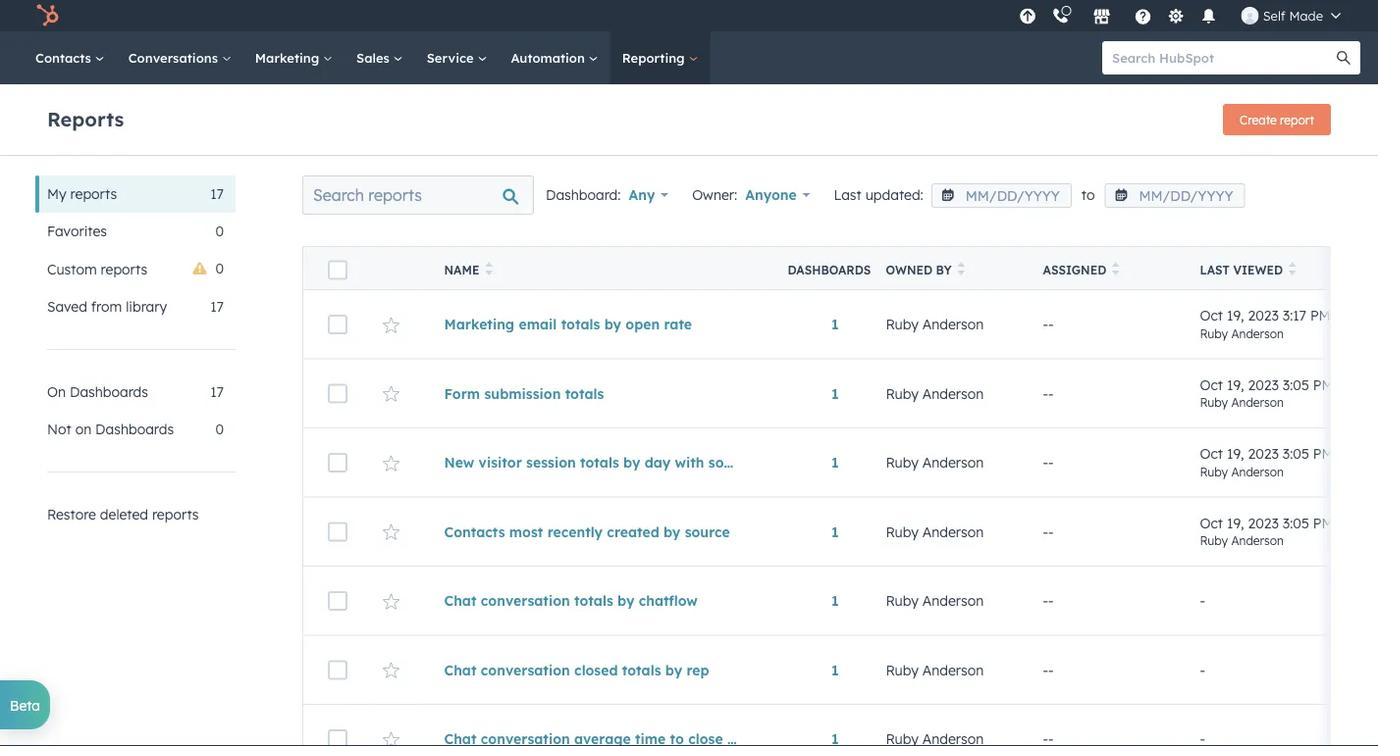 Task type: vqa. For each thing, say whether or not it's contained in the screenshot.


Task type: locate. For each thing, give the bounding box(es) containing it.
0 vertical spatial dashboards
[[788, 263, 871, 278]]

3 press to sort. element from the left
[[1112, 262, 1120, 279]]

2 vertical spatial reports
[[152, 506, 199, 524]]

totals right closed
[[622, 662, 661, 679]]

0 for favorites
[[215, 223, 224, 240]]

self made menu
[[1014, 0, 1355, 31]]

1 2023 from the top
[[1248, 307, 1279, 324]]

1 vertical spatial conversation
[[481, 662, 570, 679]]

settings image
[[1167, 8, 1185, 26]]

3 3:05 from the top
[[1283, 515, 1309, 532]]

last left the viewed in the right top of the page
[[1200, 263, 1230, 278]]

2 vertical spatial 0
[[215, 421, 224, 438]]

6 -- from the top
[[1043, 662, 1054, 679]]

press to sort. image inside owned by button
[[958, 262, 965, 276]]

totals for conversation
[[574, 593, 613, 610]]

2 19, from the top
[[1227, 376, 1244, 393]]

chat
[[444, 593, 477, 610], [444, 662, 477, 679]]

3 oct 19, 2023 3:05 pm ruby anderson from the top
[[1200, 515, 1333, 548]]

6 1 from the top
[[831, 662, 839, 679]]

press to sort. element right name
[[485, 262, 493, 279]]

dashboards left owned
[[788, 263, 871, 278]]

5 1 button from the top
[[831, 593, 839, 610]]

1 horizontal spatial press to sort. image
[[958, 262, 965, 276]]

1 button for form submission totals
[[831, 385, 839, 402]]

1 button for new visitor session totals by day with source breakdown
[[831, 454, 839, 472]]

1 ruby anderson from the top
[[886, 316, 984, 333]]

1 vertical spatial 17
[[210, 298, 224, 316]]

press to sort. element inside assigned button
[[1112, 262, 1120, 279]]

viewed
[[1233, 263, 1283, 278]]

0 horizontal spatial marketing
[[255, 50, 323, 66]]

custom
[[47, 261, 97, 278]]

press to sort. image
[[1289, 262, 1296, 276]]

press to sort. element inside last viewed button
[[1289, 262, 1296, 279]]

-
[[1043, 316, 1048, 333], [1048, 316, 1054, 333], [1043, 385, 1048, 402], [1048, 385, 1054, 402], [1043, 454, 1048, 472], [1048, 454, 1054, 472], [1043, 524, 1048, 541], [1048, 524, 1054, 541], [1043, 593, 1048, 610], [1048, 593, 1054, 610], [1200, 593, 1205, 610], [1043, 662, 1048, 679], [1048, 662, 1054, 679], [1200, 662, 1205, 679]]

3:17
[[1283, 307, 1306, 324]]

open
[[626, 316, 660, 333]]

5 1 from the top
[[831, 593, 839, 610]]

1
[[831, 316, 839, 333], [831, 385, 839, 402], [831, 454, 839, 472], [831, 524, 839, 541], [831, 593, 839, 610], [831, 662, 839, 679]]

1 oct 19, 2023 3:05 pm ruby anderson from the top
[[1200, 376, 1333, 410]]

1 chat from the top
[[444, 593, 477, 610]]

0 horizontal spatial press to sort. image
[[485, 262, 493, 276]]

17
[[210, 186, 224, 203], [210, 298, 224, 316], [210, 384, 224, 401]]

3 2023 from the top
[[1248, 445, 1279, 463]]

press to sort. element right the viewed in the right top of the page
[[1289, 262, 1296, 279]]

form
[[444, 385, 480, 402]]

1 17 from the top
[[210, 186, 224, 203]]

2 oct from the top
[[1200, 376, 1223, 393]]

0 vertical spatial 17
[[210, 186, 224, 203]]

reports inside button
[[152, 506, 199, 524]]

mm/dd/yyyy text field left to
[[931, 183, 1072, 208]]

2 ruby anderson from the top
[[886, 385, 984, 402]]

press to sort. element
[[485, 262, 493, 279], [958, 262, 965, 279], [1112, 262, 1120, 279], [1289, 262, 1296, 279]]

19,
[[1227, 307, 1244, 324], [1227, 376, 1244, 393], [1227, 445, 1244, 463], [1227, 515, 1244, 532]]

1 for marketing email totals by open rate
[[831, 316, 839, 333]]

1 for form submission totals
[[831, 385, 839, 402]]

2 chat from the top
[[444, 662, 477, 679]]

4 -- from the top
[[1043, 524, 1054, 541]]

2 press to sort. element from the left
[[958, 262, 965, 279]]

2 vertical spatial oct 19, 2023 3:05 pm ruby anderson
[[1200, 515, 1333, 548]]

0 horizontal spatial contacts
[[35, 50, 95, 66]]

totals
[[561, 316, 600, 333], [565, 385, 604, 402], [580, 454, 619, 472], [574, 593, 613, 610], [622, 662, 661, 679]]

assigned
[[1043, 263, 1106, 278]]

on
[[47, 384, 66, 401]]

2 17 from the top
[[210, 298, 224, 316]]

press to sort. element inside owned by button
[[958, 262, 965, 279]]

1 for chat conversation totals by chatflow
[[831, 593, 839, 610]]

1 button
[[831, 316, 839, 333], [831, 385, 839, 402], [831, 454, 839, 472], [831, 524, 839, 541], [831, 593, 839, 610], [831, 662, 839, 679]]

create
[[1240, 112, 1277, 127]]

0 vertical spatial 0
[[215, 223, 224, 240]]

last for last updated:
[[834, 186, 862, 204]]

new
[[444, 454, 474, 472]]

by right created
[[664, 524, 681, 541]]

2 2023 from the top
[[1248, 376, 1279, 393]]

restore deleted reports button
[[35, 497, 236, 534]]

19, inside oct 19, 2023 3:17 pm ruby anderson
[[1227, 307, 1244, 324]]

--
[[1043, 316, 1054, 333], [1043, 385, 1054, 402], [1043, 454, 1054, 472], [1043, 524, 1054, 541], [1043, 593, 1054, 610], [1043, 662, 1054, 679]]

1 vertical spatial source
[[685, 524, 730, 541]]

conversation
[[481, 593, 570, 610], [481, 662, 570, 679]]

not on dashboards
[[47, 421, 174, 438]]

0 vertical spatial marketing
[[255, 50, 323, 66]]

3:05 for form submission totals
[[1283, 376, 1309, 393]]

1 1 from the top
[[831, 316, 839, 333]]

pm for marketing email totals by open rate
[[1310, 307, 1331, 324]]

1 conversation from the top
[[481, 593, 570, 610]]

1 vertical spatial dashboards
[[70, 384, 148, 401]]

2023 for contacts most recently created by source
[[1248, 515, 1279, 532]]

press to sort. image for assigned
[[1112, 262, 1120, 276]]

oct for marketing email totals by open rate
[[1200, 307, 1223, 324]]

2 1 from the top
[[831, 385, 839, 402]]

1 vertical spatial marketing
[[444, 316, 514, 333]]

1 press to sort. element from the left
[[485, 262, 493, 279]]

mm/dd/yyyy text field right to
[[1105, 183, 1245, 208]]

3 press to sort. image from the left
[[1112, 262, 1120, 276]]

reports for custom reports
[[101, 261, 148, 278]]

from
[[91, 298, 122, 316]]

contacts left most
[[444, 524, 505, 541]]

service link
[[415, 31, 499, 84]]

3 1 button from the top
[[831, 454, 839, 472]]

self
[[1263, 7, 1286, 24]]

5 ruby anderson from the top
[[886, 593, 984, 610]]

ruby
[[886, 316, 919, 333], [1200, 326, 1228, 341], [886, 385, 919, 402], [1200, 395, 1228, 410], [886, 454, 919, 472], [1200, 465, 1228, 479], [886, 524, 919, 541], [1200, 534, 1228, 548], [886, 593, 919, 610], [886, 662, 919, 679]]

2 1 button from the top
[[831, 385, 839, 402]]

1 vertical spatial last
[[1200, 263, 1230, 278]]

reports
[[70, 186, 117, 203], [101, 261, 148, 278], [152, 506, 199, 524]]

automation
[[511, 50, 589, 66]]

my reports
[[47, 186, 117, 203]]

reports up "saved from library"
[[101, 261, 148, 278]]

oct 19, 2023 3:05 pm ruby anderson for contacts most recently created by source
[[1200, 515, 1333, 548]]

3 ruby anderson from the top
[[886, 454, 984, 472]]

2 0 from the top
[[215, 260, 224, 277]]

4 2023 from the top
[[1248, 515, 1279, 532]]

contacts
[[35, 50, 95, 66], [444, 524, 505, 541]]

4 1 from the top
[[831, 524, 839, 541]]

conversations
[[128, 50, 222, 66]]

report
[[1280, 112, 1314, 127]]

press to sort. element inside name button
[[485, 262, 493, 279]]

assigned button
[[1019, 247, 1176, 290]]

source down with
[[685, 524, 730, 541]]

dashboard:
[[546, 186, 621, 204]]

any
[[629, 186, 655, 204]]

rep
[[687, 662, 709, 679]]

self made button
[[1230, 0, 1353, 31]]

3 -- from the top
[[1043, 454, 1054, 472]]

source right with
[[709, 454, 754, 472]]

reports banner
[[47, 98, 1331, 135]]

17 for on dashboards
[[210, 384, 224, 401]]

press to sort. image for owned by
[[958, 262, 965, 276]]

-- for form submission totals
[[1043, 385, 1054, 402]]

owner:
[[692, 186, 737, 204]]

press to sort. image right name
[[485, 262, 493, 276]]

1 horizontal spatial contacts
[[444, 524, 505, 541]]

0 vertical spatial reports
[[70, 186, 117, 203]]

press to sort. element right owned by
[[958, 262, 965, 279]]

1 vertical spatial chat
[[444, 662, 477, 679]]

new visitor session totals by day with source breakdown 1
[[444, 454, 839, 472]]

by left open
[[604, 316, 621, 333]]

0 horizontal spatial mm/dd/yyyy text field
[[931, 183, 1072, 208]]

0 vertical spatial 3:05
[[1283, 376, 1309, 393]]

day
[[645, 454, 671, 472]]

1 vertical spatial 3:05
[[1283, 445, 1309, 463]]

last left updated:
[[834, 186, 862, 204]]

-- for marketing email totals by open rate
[[1043, 316, 1054, 333]]

1 vertical spatial oct 19, 2023 3:05 pm ruby anderson
[[1200, 445, 1333, 479]]

1 -- from the top
[[1043, 316, 1054, 333]]

5 -- from the top
[[1043, 593, 1054, 610]]

1 horizontal spatial mm/dd/yyyy text field
[[1105, 183, 1245, 208]]

ruby anderson image
[[1241, 7, 1259, 25]]

conversation for totals
[[481, 593, 570, 610]]

3 0 from the top
[[215, 421, 224, 438]]

form submission totals
[[444, 385, 604, 402]]

press to sort. image right assigned in the top of the page
[[1112, 262, 1120, 276]]

press to sort. image right owned by
[[958, 262, 965, 276]]

not
[[47, 421, 71, 438]]

source
[[709, 454, 754, 472], [685, 524, 730, 541]]

dashboards right on in the left bottom of the page
[[95, 421, 174, 438]]

2 horizontal spatial press to sort. image
[[1112, 262, 1120, 276]]

2 vertical spatial 17
[[210, 384, 224, 401]]

0 vertical spatial chat
[[444, 593, 477, 610]]

by
[[936, 263, 952, 278], [604, 316, 621, 333], [623, 454, 640, 472], [664, 524, 681, 541], [617, 593, 634, 610], [665, 662, 682, 679]]

totals up chat conversation closed totals by rep button
[[574, 593, 613, 610]]

last for last viewed
[[1200, 263, 1230, 278]]

new visitor session totals by day with source breakdown button
[[444, 454, 835, 472]]

1 horizontal spatial marketing
[[444, 316, 514, 333]]

-- for contacts most recently created by source
[[1043, 524, 1054, 541]]

0 vertical spatial last
[[834, 186, 862, 204]]

1 vertical spatial contacts
[[444, 524, 505, 541]]

updated:
[[865, 186, 923, 204]]

4 oct from the top
[[1200, 515, 1223, 532]]

1 1 button from the top
[[831, 316, 839, 333]]

press to sort. image inside assigned button
[[1112, 262, 1120, 276]]

1 19, from the top
[[1227, 307, 1244, 324]]

search image
[[1337, 51, 1351, 65]]

1 vertical spatial reports
[[101, 261, 148, 278]]

4 19, from the top
[[1227, 515, 1244, 532]]

2 press to sort. image from the left
[[958, 262, 965, 276]]

0 vertical spatial oct 19, 2023 3:05 pm ruby anderson
[[1200, 376, 1333, 410]]

marketing down name
[[444, 316, 514, 333]]

oct 19, 2023 3:17 pm ruby anderson
[[1200, 307, 1331, 341]]

3:05
[[1283, 376, 1309, 393], [1283, 445, 1309, 463], [1283, 515, 1309, 532]]

conversation down most
[[481, 593, 570, 610]]

press to sort. element right assigned in the top of the page
[[1112, 262, 1120, 279]]

1 for contacts most recently created by source
[[831, 524, 839, 541]]

totals right email
[[561, 316, 600, 333]]

4 press to sort. element from the left
[[1289, 262, 1296, 279]]

on
[[75, 421, 91, 438]]

by left rep
[[665, 662, 682, 679]]

reports right my
[[70, 186, 117, 203]]

2 mm/dd/yyyy text field from the left
[[1105, 183, 1245, 208]]

0 vertical spatial conversation
[[481, 593, 570, 610]]

sales
[[356, 50, 393, 66]]

pm inside oct 19, 2023 3:17 pm ruby anderson
[[1310, 307, 1331, 324]]

4 ruby anderson from the top
[[886, 524, 984, 541]]

0 vertical spatial contacts
[[35, 50, 95, 66]]

4 1 button from the top
[[831, 524, 839, 541]]

3 17 from the top
[[210, 384, 224, 401]]

marketing link
[[243, 31, 345, 84]]

conversation left closed
[[481, 662, 570, 679]]

by right owned
[[936, 263, 952, 278]]

1 horizontal spatial last
[[1200, 263, 1230, 278]]

anderson inside oct 19, 2023 3:17 pm ruby anderson
[[1231, 326, 1284, 341]]

pm for contacts most recently created by source
[[1313, 515, 1333, 532]]

MM/DD/YYYY text field
[[931, 183, 1072, 208], [1105, 183, 1245, 208]]

email
[[519, 316, 557, 333]]

marketing email totals by open rate button
[[444, 316, 741, 333]]

1 vertical spatial 0
[[215, 260, 224, 277]]

settings link
[[1164, 5, 1188, 26]]

reporting
[[622, 50, 689, 66]]

last viewed button
[[1176, 247, 1358, 290]]

self made
[[1263, 7, 1323, 24]]

1 press to sort. image from the left
[[485, 262, 493, 276]]

2 -- from the top
[[1043, 385, 1054, 402]]

press to sort. image for name
[[485, 262, 493, 276]]

reports right deleted
[[152, 506, 199, 524]]

totals right submission
[[565, 385, 604, 402]]

beta
[[10, 697, 40, 714]]

press to sort. image inside name button
[[485, 262, 493, 276]]

2 vertical spatial 3:05
[[1283, 515, 1309, 532]]

1 0 from the top
[[215, 223, 224, 240]]

conversations link
[[117, 31, 243, 84]]

2 oct 19, 2023 3:05 pm ruby anderson from the top
[[1200, 445, 1333, 479]]

press to sort. image
[[485, 262, 493, 276], [958, 262, 965, 276], [1112, 262, 1120, 276]]

marketing
[[255, 50, 323, 66], [444, 316, 514, 333]]

service
[[427, 50, 477, 66]]

marketing left the sales
[[255, 50, 323, 66]]

1 oct from the top
[[1200, 307, 1223, 324]]

0 for not on dashboards
[[215, 421, 224, 438]]

6 1 button from the top
[[831, 662, 839, 679]]

ruby inside oct 19, 2023 3:17 pm ruby anderson
[[1200, 326, 1228, 341]]

1 mm/dd/yyyy text field from the left
[[931, 183, 1072, 208]]

owned by button
[[862, 247, 1019, 290]]

form submission totals button
[[444, 385, 741, 402]]

search button
[[1327, 41, 1360, 75]]

2023 inside oct 19, 2023 3:17 pm ruby anderson
[[1248, 307, 1279, 324]]

oct inside oct 19, 2023 3:17 pm ruby anderson
[[1200, 307, 1223, 324]]

0 horizontal spatial last
[[834, 186, 862, 204]]

beta button
[[0, 681, 50, 730]]

2 conversation from the top
[[481, 662, 570, 679]]

dashboards up not on dashboards
[[70, 384, 148, 401]]

oct 19, 2023 3:05 pm ruby anderson
[[1200, 376, 1333, 410], [1200, 445, 1333, 479], [1200, 515, 1333, 548]]

contacts down hubspot link
[[35, 50, 95, 66]]

press to sort. element for assigned
[[1112, 262, 1120, 279]]

last inside button
[[1200, 263, 1230, 278]]

calling icon image
[[1052, 8, 1070, 25]]

contacts for contacts most recently created by source
[[444, 524, 505, 541]]

1 3:05 from the top
[[1283, 376, 1309, 393]]

6 ruby anderson from the top
[[886, 662, 984, 679]]

help image
[[1134, 9, 1152, 27]]



Task type: describe. For each thing, give the bounding box(es) containing it.
my
[[47, 186, 66, 203]]

notifications button
[[1192, 0, 1226, 31]]

-- for chat conversation closed totals by rep
[[1043, 662, 1054, 679]]

chat for chat conversation totals by chatflow
[[444, 593, 477, 610]]

conversation for closed
[[481, 662, 570, 679]]

marketplaces image
[[1093, 9, 1111, 27]]

ruby anderson for new visitor session totals by day with source breakdown
[[886, 454, 984, 472]]

17 for saved from library
[[210, 298, 224, 316]]

contacts for contacts
[[35, 50, 95, 66]]

owned by
[[886, 263, 952, 278]]

3:05 for contacts most recently created by source
[[1283, 515, 1309, 532]]

chat conversation closed totals by rep button
[[444, 662, 741, 679]]

oct 19, 2023 3:05 pm ruby anderson for form submission totals
[[1200, 376, 1333, 410]]

press to sort. element for name
[[485, 262, 493, 279]]

by inside button
[[936, 263, 952, 278]]

ruby anderson for chat conversation closed totals by rep
[[886, 662, 984, 679]]

press to sort. element for owned by
[[958, 262, 965, 279]]

3 oct from the top
[[1200, 445, 1223, 463]]

marketplaces button
[[1081, 0, 1123, 31]]

chat for chat conversation closed totals by rep
[[444, 662, 477, 679]]

chatflow
[[639, 593, 698, 610]]

sales link
[[345, 31, 415, 84]]

submission
[[484, 385, 561, 402]]

marketing for marketing email totals by open rate
[[444, 316, 514, 333]]

chat conversation totals by chatflow button
[[444, 593, 741, 610]]

oct for form submission totals
[[1200, 376, 1223, 393]]

totals for email
[[561, 316, 600, 333]]

ruby anderson for contacts most recently created by source
[[886, 524, 984, 541]]

-- for chat conversation totals by chatflow
[[1043, 593, 1054, 610]]

reporting link
[[610, 31, 710, 84]]

2 vertical spatial dashboards
[[95, 421, 174, 438]]

1 button for chat conversation totals by chatflow
[[831, 593, 839, 610]]

create report link
[[1223, 104, 1331, 135]]

with
[[675, 454, 704, 472]]

ruby anderson for chat conversation totals by chatflow
[[886, 593, 984, 610]]

made
[[1289, 7, 1323, 24]]

contacts most recently created by source
[[444, 524, 730, 541]]

rate
[[664, 316, 692, 333]]

1 button for contacts most recently created by source
[[831, 524, 839, 541]]

hubspot image
[[35, 4, 59, 27]]

last updated:
[[834, 186, 923, 204]]

marketing for marketing
[[255, 50, 323, 66]]

calling icon button
[[1044, 3, 1077, 29]]

session
[[526, 454, 576, 472]]

by left day on the left
[[623, 454, 640, 472]]

reports for my reports
[[70, 186, 117, 203]]

favorites
[[47, 223, 107, 240]]

contacts link
[[24, 31, 117, 84]]

Search HubSpot search field
[[1102, 41, 1343, 75]]

2023 for marketing email totals by open rate
[[1248, 307, 1279, 324]]

3 19, from the top
[[1227, 445, 1244, 463]]

reports
[[47, 106, 124, 131]]

saved from library
[[47, 298, 167, 316]]

deleted
[[100, 506, 148, 524]]

upgrade image
[[1019, 8, 1037, 26]]

0 vertical spatial source
[[709, 454, 754, 472]]

Search reports search field
[[302, 176, 534, 215]]

most
[[509, 524, 543, 541]]

custom reports
[[47, 261, 148, 278]]

2 3:05 from the top
[[1283, 445, 1309, 463]]

on dashboards
[[47, 384, 148, 401]]

oct for contacts most recently created by source
[[1200, 515, 1223, 532]]

ruby anderson for form submission totals
[[886, 385, 984, 402]]

1 button for chat conversation closed totals by rep
[[831, 662, 839, 679]]

2023 for form submission totals
[[1248, 376, 1279, 393]]

chat conversation closed totals by rep
[[444, 662, 709, 679]]

19, for marketing email totals by open rate
[[1227, 307, 1244, 324]]

1 for chat conversation closed totals by rep
[[831, 662, 839, 679]]

created
[[607, 524, 659, 541]]

name button
[[421, 247, 764, 290]]

create report
[[1240, 112, 1314, 127]]

restore
[[47, 506, 96, 524]]

contacts most recently created by source button
[[444, 524, 741, 541]]

ruby anderson for marketing email totals by open rate
[[886, 316, 984, 333]]

owned
[[886, 263, 933, 278]]

totals for submission
[[565, 385, 604, 402]]

visitor
[[479, 454, 522, 472]]

upgrade link
[[1016, 5, 1040, 26]]

anyone
[[745, 186, 797, 204]]

library
[[126, 298, 167, 316]]

saved
[[47, 298, 87, 316]]

anyone button
[[745, 182, 810, 209]]

1 button for marketing email totals by open rate
[[831, 316, 839, 333]]

breakdown
[[758, 454, 835, 472]]

19, for form submission totals
[[1227, 376, 1244, 393]]

name
[[444, 263, 479, 278]]

3 1 from the top
[[831, 454, 839, 472]]

marketing email totals by open rate
[[444, 316, 692, 333]]

restore deleted reports
[[47, 506, 199, 524]]

help button
[[1127, 0, 1160, 31]]

automation link
[[499, 31, 610, 84]]

to
[[1081, 186, 1095, 204]]

recently
[[547, 524, 603, 541]]

by left chatflow
[[617, 593, 634, 610]]

last viewed
[[1200, 263, 1283, 278]]

press to sort. element for last viewed
[[1289, 262, 1296, 279]]

chat conversation totals by chatflow
[[444, 593, 698, 610]]

17 for my reports
[[210, 186, 224, 203]]

hubspot link
[[24, 4, 74, 27]]

closed
[[574, 662, 618, 679]]

any button
[[629, 182, 669, 209]]

pm for form submission totals
[[1313, 376, 1333, 393]]

19, for contacts most recently created by source
[[1227, 515, 1244, 532]]

notifications image
[[1200, 9, 1218, 27]]

totals right session
[[580, 454, 619, 472]]



